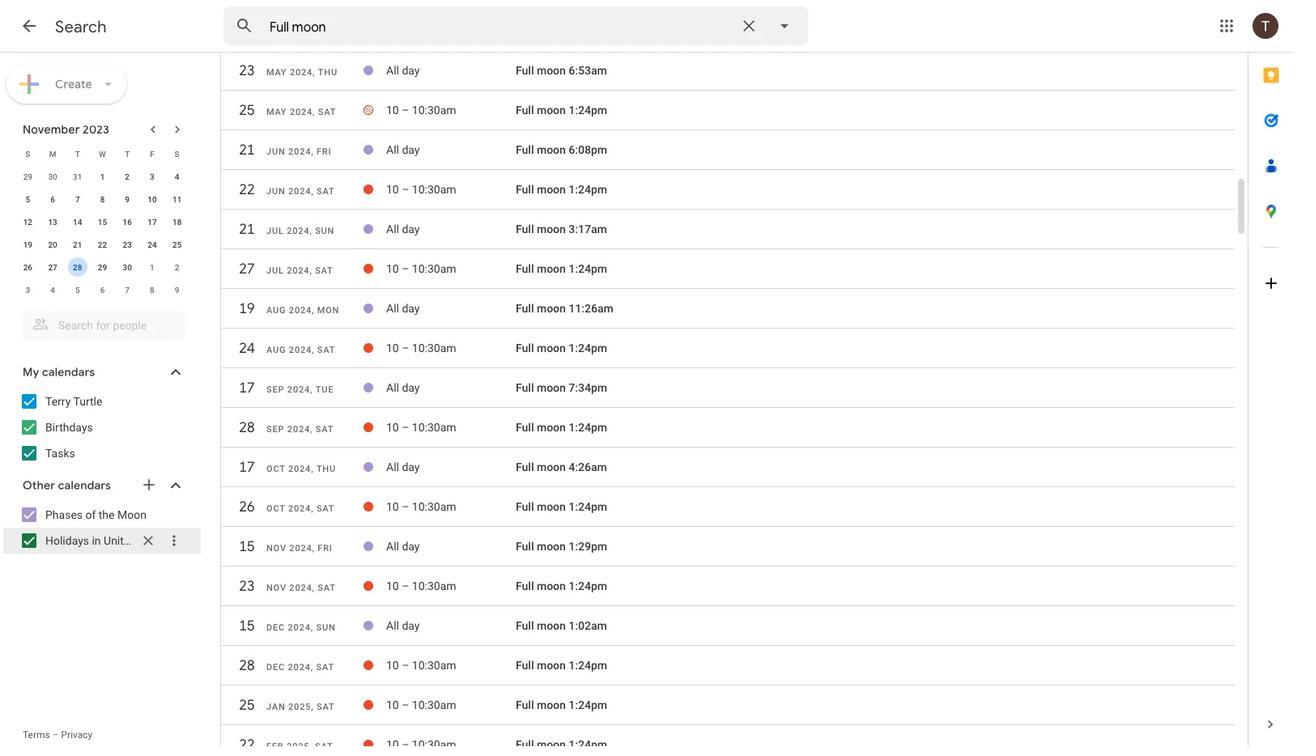 Task type: describe. For each thing, give the bounding box(es) containing it.
december 3 element
[[18, 280, 38, 300]]

22 for 22 link on the top
[[238, 180, 254, 199]]

full for nov 2024 , fri
[[516, 540, 534, 554]]

, for jul 2024 , sun
[[310, 226, 312, 236]]

14
[[73, 217, 82, 227]]

mon
[[317, 305, 340, 316]]

full for aug 2024 , mon
[[516, 302, 534, 315]]

sat for may 2024 , sat
[[318, 107, 336, 117]]

all day for full moon 11:26am
[[386, 302, 420, 315]]

, for aug 2024 , sat
[[312, 345, 315, 355]]

nov for 23
[[267, 583, 287, 594]]

full moon 1:24pm button for jul 2024 , sat
[[516, 262, 608, 276]]

calendars for my calendars
[[42, 365, 95, 380]]

, for aug 2024 , mon
[[312, 305, 315, 316]]

in
[[92, 534, 101, 548]]

7:34pm
[[569, 381, 608, 395]]

2 t from the left
[[125, 149, 130, 159]]

search
[[55, 16, 107, 37]]

1 17 row from the top
[[221, 374, 1236, 411]]

2 28 row from the top
[[221, 651, 1236, 689]]

7 inside december 7 'element'
[[125, 285, 130, 295]]

all for full moon 1:02am
[[386, 620, 399, 633]]

december 9 element
[[167, 280, 187, 300]]

10 for aug 2024 , sat
[[386, 342, 399, 355]]

moon for oct 2024 , thu
[[537, 461, 566, 474]]

0 horizontal spatial 7
[[75, 194, 80, 204]]

0 vertical spatial 5
[[26, 194, 30, 204]]

full moon 4:26am button
[[516, 461, 607, 474]]

october 31 element
[[68, 167, 87, 186]]

6:08pm
[[569, 143, 608, 157]]

other calendars button
[[3, 473, 201, 499]]

2024 for jun 2024 , fri
[[288, 147, 311, 157]]

29 for october 29 element
[[23, 172, 32, 181]]

dec for 28
[[267, 663, 285, 673]]

aug for 24
[[267, 345, 286, 355]]

november
[[23, 122, 80, 137]]

22 link
[[233, 175, 262, 204]]

28 cell
[[65, 256, 90, 279]]

sat for sep 2024 , sat
[[316, 425, 334, 435]]

all for full moon 6:08pm
[[386, 143, 399, 157]]

jun for 22
[[267, 186, 286, 196]]

terms – privacy
[[23, 730, 93, 741]]

4 inside "december 4" element
[[50, 285, 55, 295]]

moon for jul 2024 , sun
[[537, 223, 566, 236]]

full moon 1:29pm
[[516, 540, 608, 554]]

25 for jan
[[238, 696, 254, 715]]

may 2024 , sat
[[267, 107, 336, 117]]

december 5 element
[[68, 280, 87, 300]]

23 for 10
[[238, 577, 254, 596]]

full for jan 2025 , sat
[[516, 699, 534, 712]]

0 vertical spatial 8
[[100, 194, 105, 204]]

jan
[[267, 702, 286, 713]]

0 vertical spatial 2
[[125, 172, 130, 181]]

all for full moon 4:26am
[[386, 461, 399, 474]]

jul 2024 , sun
[[267, 226, 335, 236]]

other calendars list
[[3, 502, 201, 554]]

22 element
[[93, 235, 112, 254]]

2 17 row from the top
[[221, 453, 1236, 490]]

clear search image
[[733, 10, 766, 42]]

the
[[99, 508, 115, 522]]

moon for nov 2024 , sat
[[537, 580, 566, 593]]

moon for may 2024 , thu
[[537, 64, 566, 77]]

0 vertical spatial 3
[[150, 172, 155, 181]]

19 link
[[233, 294, 262, 323]]

27 for the 27 link
[[238, 260, 254, 278]]

4:26am
[[569, 461, 607, 474]]

dec for 15
[[267, 623, 285, 633]]

other
[[23, 479, 55, 493]]

nov 2024 , sat
[[267, 583, 336, 594]]

phases
[[45, 508, 83, 522]]

terry turtle
[[45, 395, 102, 408]]

create button
[[6, 65, 126, 104]]

31
[[73, 172, 82, 181]]

26 element
[[18, 258, 38, 277]]

10 for oct 2024 , sat
[[386, 501, 399, 514]]

row containing 26
[[15, 256, 190, 279]]

28 link for sep 2024 , sat
[[233, 413, 262, 442]]

row containing 12
[[15, 211, 190, 233]]

aug 2024 , sat
[[267, 345, 336, 355]]

– for aug 2024 , sat
[[402, 342, 409, 355]]

10:30am for may 2024 , sat
[[412, 104, 457, 117]]

10:30am for jun 2024 , sat
[[412, 183, 457, 196]]

14 element
[[68, 212, 87, 232]]

10 – 10:30am for jan 2025 , sat
[[386, 699, 457, 712]]

december 8 element
[[143, 280, 162, 300]]

1 28 row from the top
[[221, 413, 1236, 450]]

full moon 3:17am button
[[516, 223, 607, 236]]

2 25 row from the top
[[221, 691, 1236, 728]]

13 element
[[43, 212, 62, 232]]

full moon 1:24pm for nov 2024 , sat
[[516, 580, 608, 593]]

full moon 1:24pm button for dec 2024 , sat
[[516, 659, 608, 673]]

17 link for full moon 4:26am
[[233, 453, 262, 482]]

19 element
[[18, 235, 38, 254]]

27 for '27' element
[[48, 263, 57, 272]]

full moon 1:24pm button for jun 2024 , sat
[[516, 183, 608, 196]]

jun 2024 , sat
[[267, 186, 335, 196]]

28 for dec 2024
[[238, 657, 254, 675]]

dec 2024 , sat
[[267, 663, 335, 673]]

11
[[173, 194, 182, 204]]

26 link
[[233, 493, 262, 522]]

27 link
[[233, 254, 262, 284]]

17 inside the november 2023 grid
[[148, 217, 157, 227]]

28 element
[[68, 258, 87, 277]]

holidays in united states
[[45, 534, 171, 548]]

aug 2024 , mon
[[267, 305, 340, 316]]

jun 2024 , fri
[[267, 147, 332, 157]]

1 vertical spatial 8
[[150, 285, 155, 295]]

november 2023 grid
[[15, 143, 190, 301]]

moon for may 2024 , sat
[[537, 104, 566, 117]]

0 horizontal spatial 3
[[26, 285, 30, 295]]

all for full moon 6:53am
[[386, 64, 399, 77]]

23 for all
[[238, 61, 254, 80]]

privacy
[[61, 730, 93, 741]]

19 for 19 link
[[238, 299, 254, 318]]

30 element
[[118, 258, 137, 277]]

oct 2024 , thu
[[267, 464, 336, 474]]

1 horizontal spatial 5
[[75, 285, 80, 295]]

all day for full moon 1:29pm
[[386, 540, 420, 554]]

other calendars
[[23, 479, 111, 493]]

my calendars
[[23, 365, 95, 380]]

thu for 23
[[318, 67, 338, 77]]

day for full moon 3:17am
[[402, 223, 420, 236]]

Search text field
[[270, 19, 730, 35]]

full moon 7:34pm
[[516, 381, 608, 395]]

, for may 2024 , thu
[[313, 67, 315, 77]]

day for full moon 7:34pm
[[402, 381, 420, 395]]

add other calendars image
[[141, 477, 157, 493]]

0 vertical spatial 6
[[50, 194, 55, 204]]

holidays
[[45, 534, 89, 548]]

16 element
[[118, 212, 137, 232]]

day for full moon 6:08pm
[[402, 143, 420, 157]]

create
[[55, 77, 92, 92]]

all day for full moon 6:08pm
[[386, 143, 420, 157]]

, for jun 2024 , fri
[[311, 147, 314, 157]]

30 for 30 element
[[123, 263, 132, 272]]

sep 2024 , tue
[[267, 385, 334, 395]]

1:24pm for jun 2024 , sat
[[569, 183, 608, 196]]

full moon 1:02am
[[516, 620, 607, 633]]

my
[[23, 365, 39, 380]]

21 inside '21' 'element'
[[73, 240, 82, 250]]

jun for 21
[[267, 147, 286, 157]]

united
[[104, 534, 136, 548]]

my calendars button
[[3, 360, 201, 386]]

1:24pm for may 2024 , sat
[[569, 104, 608, 117]]

jul 2024 , sat
[[267, 266, 333, 276]]

row containing 3
[[15, 279, 190, 301]]

sat for jan 2025 , sat
[[317, 702, 335, 713]]

day for full moon 1:29pm
[[402, 540, 420, 554]]

row containing 5
[[15, 188, 190, 211]]

, for jun 2024 , sat
[[311, 186, 314, 196]]

3:17am
[[569, 223, 607, 236]]

2 23 row from the top
[[221, 572, 1236, 609]]

phases of the moon
[[45, 508, 147, 522]]

, for dec 2024 , sat
[[311, 663, 314, 673]]

full for sep 2024 , tue
[[516, 381, 534, 395]]

10 – 10:30am for may 2024 , sat
[[386, 104, 457, 117]]

nov 2024 , fri
[[267, 544, 333, 554]]

23 link for all day
[[233, 56, 262, 85]]

all for full moon 7:34pm
[[386, 381, 399, 395]]

my calendars list
[[3, 389, 201, 467]]

states
[[139, 534, 171, 548]]

19 row
[[221, 294, 1236, 331]]

28 inside 'element'
[[73, 263, 82, 272]]

full moon 6:08pm
[[516, 143, 608, 157]]

row containing 29
[[15, 165, 190, 188]]

29 element
[[93, 258, 112, 277]]

day for full moon 11:26am
[[402, 302, 420, 315]]

sep 2024 , sat
[[267, 425, 334, 435]]

full for jul 2024 , sun
[[516, 223, 534, 236]]

moon for nov 2024 , fri
[[537, 540, 566, 554]]

1 15 row from the top
[[221, 532, 1236, 570]]

1 vertical spatial 9
[[175, 285, 179, 295]]

10:30am for jul 2024 , sat
[[412, 262, 457, 276]]

full moon 1:24pm button for sep 2024 , sat
[[516, 421, 608, 434]]

full moon 7:34pm button
[[516, 381, 608, 395]]

sat for dec 2024 , sat
[[316, 663, 335, 673]]

24 element
[[143, 235, 162, 254]]

2025
[[288, 702, 311, 713]]

1 23 row from the top
[[221, 56, 1236, 93]]

1 vertical spatial 2
[[175, 263, 179, 272]]

10 for jun 2024 , sat
[[386, 183, 399, 196]]

21 link for full moon 6:08pm
[[233, 135, 262, 164]]

2024 for nov 2024 , fri
[[290, 544, 312, 554]]

tasks
[[45, 447, 75, 460]]

10 inside row
[[148, 194, 157, 204]]

full moon 6:08pm button
[[516, 143, 608, 157]]

2 15 row from the top
[[221, 612, 1236, 649]]

25 inside row
[[173, 240, 182, 250]]

1:24pm for nov 2024 , sat
[[569, 580, 608, 593]]

go back image
[[19, 16, 39, 36]]

10 element
[[143, 190, 162, 209]]

row group containing 29
[[15, 165, 190, 301]]

10 for nov 2024 , sat
[[386, 580, 399, 593]]

1 t from the left
[[75, 149, 80, 159]]

moon
[[117, 508, 147, 522]]

turtle
[[73, 395, 102, 408]]

Search for people text field
[[32, 311, 175, 340]]

terry
[[45, 395, 71, 408]]



Task type: vqa. For each thing, say whether or not it's contained in the screenshot.


Task type: locate. For each thing, give the bounding box(es) containing it.
0 horizontal spatial 27
[[48, 263, 57, 272]]

0 vertical spatial 22
[[238, 180, 254, 199]]

8 10 – 10:30am from the top
[[386, 659, 457, 673]]

2 21 row from the top
[[221, 215, 1236, 252]]

17 down 24 link
[[238, 379, 254, 397]]

day for full moon 6:53am
[[402, 64, 420, 77]]

, for sep 2024 , sat
[[310, 425, 313, 435]]

2024 left tue
[[287, 385, 310, 395]]

15 row
[[221, 532, 1236, 570], [221, 612, 1236, 649]]

10 – 10:30am cell inside 22 row
[[386, 177, 516, 203]]

dec inside 15 row
[[267, 623, 285, 633]]

sep inside "28" row
[[267, 425, 285, 435]]

2 s from the left
[[175, 149, 180, 159]]

9 full moon 1:24pm from the top
[[516, 699, 608, 712]]

1 horizontal spatial 3
[[150, 172, 155, 181]]

day inside 19 row
[[402, 302, 420, 315]]

21 row
[[221, 135, 1236, 173], [221, 215, 1236, 252]]

1 aug from the top
[[267, 305, 286, 316]]

full moon 1:24pm
[[516, 104, 608, 117], [516, 183, 608, 196], [516, 262, 608, 276], [516, 342, 608, 355], [516, 421, 608, 434], [516, 501, 608, 514], [516, 580, 608, 593], [516, 659, 608, 673], [516, 699, 608, 712]]

0 vertical spatial 23
[[238, 61, 254, 80]]

4 10 – 10:30am cell from the top
[[386, 335, 516, 361]]

15 link left dec 2024 , sun
[[233, 612, 262, 641]]

f
[[150, 149, 154, 159]]

dec up dec 2024 , sat
[[267, 623, 285, 633]]

19
[[23, 240, 32, 250], [238, 299, 254, 318]]

26 inside 'link'
[[238, 498, 254, 517]]

12 element
[[18, 212, 38, 232]]

sat for nov 2024 , sat
[[318, 583, 336, 594]]

all day cell for full moon 7:34pm
[[386, 375, 516, 401]]

21 for full moon 6:08pm
[[238, 141, 254, 159]]

full moon 1:24pm inside 22 row
[[516, 183, 608, 196]]

1 vertical spatial 23
[[123, 240, 132, 250]]

10:30am inside 24 row
[[412, 342, 457, 355]]

0 vertical spatial 4
[[175, 172, 179, 181]]

, for may 2024 , sat
[[313, 107, 315, 117]]

5 full moon 1:24pm button from the top
[[516, 421, 608, 434]]

fri inside 15 row
[[318, 544, 333, 554]]

1 vertical spatial 6
[[100, 285, 105, 295]]

search options image
[[769, 10, 801, 42]]

25
[[238, 101, 254, 120], [173, 240, 182, 250], [238, 696, 254, 715]]

moon for sep 2024 , tue
[[537, 381, 566, 395]]

2024 up dec 2024 , sun
[[290, 583, 312, 594]]

2 vertical spatial 17
[[238, 458, 254, 477]]

3 all day cell from the top
[[386, 216, 516, 242]]

25 element
[[167, 235, 187, 254]]

6 moon from the top
[[537, 262, 566, 276]]

0 vertical spatial 25 row
[[221, 96, 1236, 133]]

moon inside 19 row
[[537, 302, 566, 315]]

15 element
[[93, 212, 112, 232]]

1 vertical spatial 17
[[238, 379, 254, 397]]

17 row down 24 row
[[221, 374, 1236, 411]]

5 moon from the top
[[537, 223, 566, 236]]

dec 2024 , sun
[[267, 623, 336, 633]]

sat inside 24 row
[[317, 345, 336, 355]]

, for dec 2024 , sun
[[311, 623, 314, 633]]

0 horizontal spatial 30
[[48, 172, 57, 181]]

0 vertical spatial 7
[[75, 194, 80, 204]]

full moon 1:02am button
[[516, 620, 607, 633]]

search heading
[[55, 16, 107, 37]]

w
[[99, 149, 106, 159]]

7 1:24pm from the top
[[569, 580, 608, 593]]

birthdays
[[45, 421, 93, 434]]

sat up dec 2024 , sun
[[318, 583, 336, 594]]

24 inside row
[[148, 240, 157, 250]]

6 day from the top
[[402, 461, 420, 474]]

17 element
[[143, 212, 162, 232]]

all day
[[386, 64, 420, 77], [386, 143, 420, 157], [386, 223, 420, 236], [386, 302, 420, 315], [386, 381, 420, 395], [386, 461, 420, 474], [386, 540, 420, 554], [386, 620, 420, 633]]

jul up 'jul 2024 , sat'
[[267, 226, 284, 236]]

27 row
[[221, 254, 1236, 292]]

0 vertical spatial dec
[[267, 623, 285, 633]]

1 full moon 1:24pm from the top
[[516, 104, 608, 117]]

21 down 22 link on the top
[[238, 220, 254, 239]]

6 all day cell from the top
[[386, 455, 516, 480]]

aug inside 24 row
[[267, 345, 286, 355]]

all day cell for full moon 1:29pm
[[386, 534, 516, 560]]

6 10 – 10:30am cell from the top
[[386, 494, 516, 520]]

23 down the "search" image
[[238, 61, 254, 80]]

1 28 link from the top
[[233, 413, 262, 442]]

row containing s
[[15, 143, 190, 165]]

21 link for full moon 3:17am
[[233, 215, 262, 244]]

may 2024 , thu
[[267, 67, 338, 77]]

3 down f
[[150, 172, 155, 181]]

2 all day from the top
[[386, 143, 420, 157]]

2 jul from the top
[[267, 266, 284, 276]]

28 left sep 2024 , sat
[[238, 418, 254, 437]]

10 – 10:30am inside 24 row
[[386, 342, 457, 355]]

, inside 27 row
[[310, 266, 312, 276]]

full moon 1:24pm inside 27 row
[[516, 262, 608, 276]]

jun right 22 link on the top
[[267, 186, 286, 196]]

9 1:24pm from the top
[[569, 699, 608, 712]]

december 1 element
[[143, 258, 162, 277]]

10 – 10:30am cell for may 2024 , sat
[[386, 97, 516, 123]]

2023
[[83, 122, 109, 137]]

9 full moon 1:24pm button from the top
[[516, 699, 608, 712]]

aug right 19 link
[[267, 305, 286, 316]]

1 horizontal spatial 27
[[238, 260, 254, 278]]

9 full from the top
[[516, 381, 534, 395]]

0 vertical spatial 28 link
[[233, 413, 262, 442]]

28 link left dec 2024 , sat
[[233, 651, 262, 681]]

cell
[[386, 732, 516, 748]]

may up may 2024 , sat
[[267, 67, 287, 77]]

full inside 24 row
[[516, 342, 534, 355]]

sun inside 21 row
[[315, 226, 335, 236]]

3 10 – 10:30am cell from the top
[[386, 256, 516, 282]]

1:24pm inside 26 row
[[569, 501, 608, 514]]

13 moon from the top
[[537, 540, 566, 554]]

8 all day cell from the top
[[386, 613, 516, 639]]

0 vertical spatial 15 row
[[221, 532, 1236, 570]]

jun inside 22 row
[[267, 186, 286, 196]]

15 inside row
[[98, 217, 107, 227]]

1 25 link from the top
[[233, 96, 262, 125]]

1 vertical spatial 25
[[173, 240, 182, 250]]

calendars up of on the left
[[58, 479, 111, 493]]

10 full from the top
[[516, 421, 534, 434]]

2 up the 16 element
[[125, 172, 130, 181]]

jul
[[267, 226, 284, 236], [267, 266, 284, 276]]

25 left may 2024 , sat
[[238, 101, 254, 120]]

5 full moon 1:24pm from the top
[[516, 421, 608, 434]]

10 – 10:30am inside 22 row
[[386, 183, 457, 196]]

all day cell for full moon 6:08pm
[[386, 137, 516, 163]]

of
[[85, 508, 96, 522]]

s right f
[[175, 149, 180, 159]]

1:24pm for jul 2024 , sat
[[569, 262, 608, 276]]

sat inside 27 row
[[315, 266, 333, 276]]

full for jun 2024 , fri
[[516, 143, 534, 157]]

0 vertical spatial jul
[[267, 226, 284, 236]]

1 horizontal spatial 8
[[150, 285, 155, 295]]

21 up 22 link on the top
[[238, 141, 254, 159]]

28 for sep 2024
[[238, 418, 254, 437]]

2024 up dec 2024 , sat
[[288, 623, 311, 633]]

2 vertical spatial 23
[[238, 577, 254, 596]]

17 up 26 'link'
[[238, 458, 254, 477]]

full for oct 2024 , thu
[[516, 461, 534, 474]]

sun down 'jun 2024 , sat'
[[315, 226, 335, 236]]

9 up the 16 element
[[125, 194, 130, 204]]

all day cell inside 23 row
[[386, 58, 516, 83]]

thu up may 2024 , sat
[[318, 67, 338, 77]]

7 down 30 element
[[125, 285, 130, 295]]

10 inside 24 row
[[386, 342, 399, 355]]

calendars inside other calendars dropdown button
[[58, 479, 111, 493]]

None search field
[[224, 6, 809, 45]]

all for full moon 11:26am
[[386, 302, 399, 315]]

3 moon from the top
[[537, 143, 566, 157]]

oct inside 17 row
[[267, 464, 286, 474]]

1 horizontal spatial 2
[[175, 263, 179, 272]]

full for dec 2024 , sun
[[516, 620, 534, 633]]

0 vertical spatial 1
[[100, 172, 105, 181]]

1 vertical spatial 19
[[238, 299, 254, 318]]

1:29pm
[[569, 540, 608, 554]]

, inside 19 row
[[312, 305, 315, 316]]

moon inside 27 row
[[537, 262, 566, 276]]

0 horizontal spatial s
[[25, 149, 30, 159]]

2024 for nov 2024 , sat
[[290, 583, 312, 594]]

24
[[148, 240, 157, 250], [238, 339, 254, 358]]

6 up 13 element
[[50, 194, 55, 204]]

2 25 link from the top
[[233, 691, 262, 720]]

, right the jan
[[311, 702, 314, 713]]

1 vertical spatial 7
[[125, 285, 130, 295]]

9 10 – 10:30am cell from the top
[[386, 693, 516, 719]]

13
[[48, 217, 57, 227]]

may for 23
[[267, 67, 287, 77]]

october 29 element
[[18, 167, 38, 186]]

24 link
[[233, 334, 262, 363]]

19 inside 19 link
[[238, 299, 254, 318]]

jul right the 27 link
[[267, 266, 284, 276]]

may up jun 2024 , fri
[[267, 107, 287, 117]]

full inside 22 row
[[516, 183, 534, 196]]

8 up 15 element
[[100, 194, 105, 204]]

4 day from the top
[[402, 302, 420, 315]]

2024 inside 27 row
[[287, 266, 310, 276]]

14 moon from the top
[[537, 580, 566, 593]]

full moon 1:24pm inside 24 row
[[516, 342, 608, 355]]

6 full from the top
[[516, 262, 534, 276]]

16
[[123, 217, 132, 227]]

aug for 19
[[267, 305, 286, 316]]

1 vertical spatial sep
[[267, 425, 285, 435]]

1 vertical spatial calendars
[[58, 479, 111, 493]]

30 down 23 element
[[123, 263, 132, 272]]

10 inside 27 row
[[386, 262, 399, 276]]

1 vertical spatial fri
[[318, 544, 333, 554]]

0 vertical spatial nov
[[267, 544, 287, 554]]

6 all day from the top
[[386, 461, 420, 474]]

0 vertical spatial fri
[[317, 147, 332, 157]]

1 vertical spatial oct
[[267, 504, 286, 514]]

sat down may 2024 , thu
[[318, 107, 336, 117]]

25 left the jan
[[238, 696, 254, 715]]

moon inside 24 row
[[537, 342, 566, 355]]

0 horizontal spatial 8
[[100, 194, 105, 204]]

2024 inside 19 row
[[289, 305, 312, 316]]

1 horizontal spatial 19
[[238, 299, 254, 318]]

1 horizontal spatial t
[[125, 149, 130, 159]]

, inside 22 row
[[311, 186, 314, 196]]

19 for "19" element at the top of page
[[23, 240, 32, 250]]

1 vertical spatial jul
[[267, 266, 284, 276]]

22 down 15 element
[[98, 240, 107, 250]]

12
[[23, 217, 32, 227]]

6
[[50, 194, 55, 204], [100, 285, 105, 295]]

21 row down 22 row
[[221, 215, 1236, 252]]

0 vertical spatial 29
[[23, 172, 32, 181]]

full moon 1:24pm inside 26 row
[[516, 501, 608, 514]]

, down nov 2024 , sat
[[311, 623, 314, 633]]

24 up december 1 element at top
[[148, 240, 157, 250]]

all day for full moon 7:34pm
[[386, 381, 420, 395]]

calendars inside my calendars dropdown button
[[42, 365, 95, 380]]

17 row up 26 row
[[221, 453, 1236, 490]]

moon inside 26 row
[[537, 501, 566, 514]]

23 row
[[221, 56, 1236, 93], [221, 572, 1236, 609]]

2024 down "jul 2024 , sun"
[[287, 266, 310, 276]]

0 horizontal spatial 5
[[26, 194, 30, 204]]

full moon 6:53am
[[516, 64, 607, 77]]

3 all from the top
[[386, 223, 399, 236]]

1 vertical spatial 22
[[98, 240, 107, 250]]

19 inside "19" element
[[23, 240, 32, 250]]

21
[[238, 141, 254, 159], [238, 220, 254, 239], [73, 240, 82, 250]]

1 vertical spatial 15 link
[[233, 612, 262, 641]]

0 vertical spatial oct
[[267, 464, 286, 474]]

1 vertical spatial 5
[[75, 285, 80, 295]]

10 – 10:30am inside 27 row
[[386, 262, 457, 276]]

28 row
[[221, 413, 1236, 450], [221, 651, 1236, 689]]

10 – 10:30am for sep 2024 , sat
[[386, 421, 457, 434]]

calendars up terry turtle
[[42, 365, 95, 380]]

1 jul from the top
[[267, 226, 284, 236]]

11 element
[[167, 190, 187, 209]]

10 – 10:30am cell for oct 2024 , sat
[[386, 494, 516, 520]]

full moon 1:29pm button
[[516, 540, 608, 554]]

8 down december 1 element at top
[[150, 285, 155, 295]]

2024
[[290, 67, 313, 77], [290, 107, 313, 117], [288, 147, 311, 157], [288, 186, 311, 196], [287, 226, 310, 236], [287, 266, 310, 276], [289, 305, 312, 316], [289, 345, 312, 355], [287, 385, 310, 395], [287, 425, 310, 435], [288, 464, 311, 474], [288, 504, 311, 514], [290, 544, 312, 554], [290, 583, 312, 594], [288, 623, 311, 633], [288, 663, 311, 673]]

27 element
[[43, 258, 62, 277]]

moon for oct 2024 , sat
[[537, 501, 566, 514]]

fri for 15
[[318, 544, 333, 554]]

10 – 10:30am cell inside 24 row
[[386, 335, 516, 361]]

9 down december 2 element
[[175, 285, 179, 295]]

2024 up 'jun 2024 , sat'
[[288, 147, 311, 157]]

all day cell
[[386, 58, 516, 83], [386, 137, 516, 163], [386, 216, 516, 242], [386, 296, 516, 322], [386, 375, 516, 401], [386, 455, 516, 480], [386, 534, 516, 560], [386, 613, 516, 639]]

fri
[[317, 147, 332, 157], [318, 544, 333, 554]]

3 all day from the top
[[386, 223, 420, 236]]

s up october 29 element
[[25, 149, 30, 159]]

1:24pm
[[569, 104, 608, 117], [569, 183, 608, 196], [569, 262, 608, 276], [569, 342, 608, 355], [569, 421, 608, 434], [569, 501, 608, 514], [569, 580, 608, 593], [569, 659, 608, 673], [569, 699, 608, 712]]

23 row down the clear search image in the right of the page
[[221, 56, 1236, 93]]

4 10:30am from the top
[[412, 342, 457, 355]]

15 for full moon 1:29pm
[[238, 538, 254, 556]]

7
[[75, 194, 80, 204], [125, 285, 130, 295]]

1 horizontal spatial 24
[[238, 339, 254, 358]]

2024 left mon
[[289, 305, 312, 316]]

dec inside "28" row
[[267, 663, 285, 673]]

1 vertical spatial 28 link
[[233, 651, 262, 681]]

sat down dec 2024 , sun
[[316, 663, 335, 673]]

5 all day cell from the top
[[386, 375, 516, 401]]

4 full moon 1:24pm button from the top
[[516, 342, 608, 355]]

10 – 10:30am cell inside 26 row
[[386, 494, 516, 520]]

sat
[[318, 107, 336, 117], [317, 186, 335, 196], [315, 266, 333, 276], [317, 345, 336, 355], [316, 425, 334, 435], [317, 504, 335, 514], [318, 583, 336, 594], [316, 663, 335, 673], [317, 702, 335, 713]]

1 vertical spatial 17 row
[[221, 453, 1236, 490]]

8 moon from the top
[[537, 342, 566, 355]]

thu up oct 2024 , sat
[[317, 464, 336, 474]]

17 for full moon 4:26am
[[238, 458, 254, 477]]

3 down 26 element
[[26, 285, 30, 295]]

1 vertical spatial 21 row
[[221, 215, 1236, 252]]

15 full from the top
[[516, 620, 534, 633]]

full moon 1:24pm for jan 2025 , sat
[[516, 699, 608, 712]]

sat down tue
[[316, 425, 334, 435]]

1 vertical spatial 29
[[98, 263, 107, 272]]

1 s from the left
[[25, 149, 30, 159]]

jun
[[267, 147, 286, 157], [267, 186, 286, 196]]

1 10 – 10:30am from the top
[[386, 104, 457, 117]]

26 down "19" element at the top of page
[[23, 263, 32, 272]]

6:53am
[[569, 64, 607, 77]]

10:30am for aug 2024 , sat
[[412, 342, 457, 355]]

, up aug 2024 , mon
[[310, 266, 312, 276]]

sat up mon
[[315, 266, 333, 276]]

7 10 – 10:30am from the top
[[386, 580, 457, 593]]

13 full from the top
[[516, 540, 534, 554]]

1 21 row from the top
[[221, 135, 1236, 173]]

18 element
[[167, 212, 187, 232]]

2024 for dec 2024 , sun
[[288, 623, 311, 633]]

19 up 24 link
[[238, 299, 254, 318]]

moon for dec 2024 , sat
[[537, 659, 566, 673]]

2024 up may 2024 , sat
[[290, 67, 313, 77]]

10:30am for oct 2024 , sat
[[412, 501, 457, 514]]

sun
[[315, 226, 335, 236], [316, 623, 336, 633]]

full for jun 2024 , sat
[[516, 183, 534, 196]]

october 30 element
[[43, 167, 62, 186]]

, left mon
[[312, 305, 315, 316]]

15
[[98, 217, 107, 227], [238, 538, 254, 556], [238, 617, 254, 636]]

2024 inside 24 row
[[289, 345, 312, 355]]

moon for jun 2024 , sat
[[537, 183, 566, 196]]

2 17 link from the top
[[233, 453, 262, 482]]

2 vertical spatial 25
[[238, 696, 254, 715]]

full moon 6:53am button
[[516, 64, 607, 77]]

10 for sep 2024 , sat
[[386, 421, 399, 434]]

day for full moon 1:02am
[[402, 620, 420, 633]]

november 2023
[[23, 122, 109, 137]]

– inside 24 row
[[402, 342, 409, 355]]

1 full moon 1:24pm button from the top
[[516, 104, 608, 117]]

26 for 26 'link'
[[238, 498, 254, 517]]

full moon 1:24pm for may 2024 , sat
[[516, 104, 608, 117]]

, down may 2024 , sat
[[311, 147, 314, 157]]

1 all day cell from the top
[[386, 58, 516, 83]]

0 vertical spatial jun
[[267, 147, 286, 157]]

december 6 element
[[93, 280, 112, 300]]

, down oct 2024 , thu at the bottom of page
[[311, 504, 314, 514]]

10 inside 22 row
[[386, 183, 399, 196]]

0 vertical spatial 23 link
[[233, 56, 262, 85]]

2 oct from the top
[[267, 504, 286, 514]]

1 vertical spatial 15 row
[[221, 612, 1236, 649]]

row
[[15, 143, 190, 165], [15, 165, 190, 188], [15, 188, 190, 211], [15, 211, 190, 233], [15, 233, 190, 256], [15, 256, 190, 279], [15, 279, 190, 301], [221, 731, 1236, 748]]

all inside 19 row
[[386, 302, 399, 315]]

1 vertical spatial 21 link
[[233, 215, 262, 244]]

0 vertical spatial sep
[[267, 385, 285, 395]]

5 all from the top
[[386, 381, 399, 395]]

10 inside 26 row
[[386, 501, 399, 514]]

all day cell inside 19 row
[[386, 296, 516, 322]]

may
[[267, 67, 287, 77], [267, 107, 287, 117]]

1:24pm inside 27 row
[[569, 262, 608, 276]]

23
[[238, 61, 254, 80], [123, 240, 132, 250], [238, 577, 254, 596]]

25 link for may 2024 , sat
[[233, 96, 262, 125]]

,
[[313, 67, 315, 77], [313, 107, 315, 117], [311, 147, 314, 157], [311, 186, 314, 196], [310, 226, 312, 236], [310, 266, 312, 276], [312, 305, 315, 316], [312, 345, 315, 355], [310, 385, 313, 395], [310, 425, 313, 435], [311, 464, 314, 474], [311, 504, 314, 514], [312, 544, 315, 554], [312, 583, 315, 594], [311, 623, 314, 633], [311, 663, 314, 673], [311, 702, 314, 713]]

2024 inside 22 row
[[288, 186, 311, 196]]

2 full from the top
[[516, 104, 534, 117]]

all day for full moon 1:02am
[[386, 620, 420, 633]]

moon
[[537, 64, 566, 77], [537, 104, 566, 117], [537, 143, 566, 157], [537, 183, 566, 196], [537, 223, 566, 236], [537, 262, 566, 276], [537, 302, 566, 315], [537, 342, 566, 355], [537, 381, 566, 395], [537, 421, 566, 434], [537, 461, 566, 474], [537, 501, 566, 514], [537, 540, 566, 554], [537, 580, 566, 593], [537, 620, 566, 633], [537, 659, 566, 673], [537, 699, 566, 712]]

full moon 11:26am
[[516, 302, 614, 315]]

full moon 1:24pm button inside 27 row
[[516, 262, 608, 276]]

– inside 22 row
[[402, 183, 409, 196]]

3 day from the top
[[402, 223, 420, 236]]

10 moon from the top
[[537, 421, 566, 434]]

sep for 28
[[267, 425, 285, 435]]

5 down october 29 element
[[26, 194, 30, 204]]

calendars for other calendars
[[58, 479, 111, 493]]

10 – 10:30am cell
[[386, 97, 516, 123], [386, 177, 516, 203], [386, 256, 516, 282], [386, 335, 516, 361], [386, 415, 516, 441], [386, 494, 516, 520], [386, 574, 516, 600], [386, 653, 516, 679], [386, 693, 516, 719]]

tue
[[316, 385, 334, 395]]

2024 down jun 2024 , fri
[[288, 186, 311, 196]]

search image
[[228, 10, 261, 42]]

sep down the sep 2024 , tue
[[267, 425, 285, 435]]

full moon 3:17am
[[516, 223, 607, 236]]

1 15 link from the top
[[233, 532, 262, 561]]

december 2 element
[[167, 258, 187, 277]]

– for jan 2025 , sat
[[402, 699, 409, 712]]

sat for oct 2024 , sat
[[317, 504, 335, 514]]

, up nov 2024 , sat
[[312, 544, 315, 554]]

1:24pm inside 22 row
[[569, 183, 608, 196]]

0 horizontal spatial 1
[[100, 172, 105, 181]]

8 all from the top
[[386, 620, 399, 633]]

sat inside 26 row
[[317, 504, 335, 514]]

all day inside 19 row
[[386, 302, 420, 315]]

1:24pm inside 24 row
[[569, 342, 608, 355]]

28 link left sep 2024 , sat
[[233, 413, 262, 442]]

1 horizontal spatial s
[[175, 149, 180, 159]]

privacy link
[[61, 730, 93, 741]]

jun up 'jun 2024 , sat'
[[267, 147, 286, 157]]

20 element
[[43, 235, 62, 254]]

17 row
[[221, 374, 1236, 411], [221, 453, 1236, 490]]

2024 for aug 2024 , mon
[[289, 305, 312, 316]]

7 up 14 element
[[75, 194, 80, 204]]

3 full moon 1:24pm from the top
[[516, 262, 608, 276]]

17 full from the top
[[516, 699, 534, 712]]

1 25 row from the top
[[221, 96, 1236, 133]]

10:30am inside 27 row
[[412, 262, 457, 276]]

24 row
[[221, 334, 1236, 371]]

1 all from the top
[[386, 64, 399, 77]]

full moon 4:26am
[[516, 461, 607, 474]]

2 vertical spatial 15
[[238, 617, 254, 636]]

20
[[48, 240, 57, 250]]

1 vertical spatial 23 link
[[233, 572, 262, 601]]

29 left october 30 element
[[23, 172, 32, 181]]

10:30am inside 22 row
[[412, 183, 457, 196]]

25 link
[[233, 96, 262, 125], [233, 691, 262, 720]]

10 – 10:30am cell for jun 2024 , sat
[[386, 177, 516, 203]]

17 for full moon 7:34pm
[[238, 379, 254, 397]]

thu
[[318, 67, 338, 77], [317, 464, 336, 474]]

2024 inside 26 row
[[288, 504, 311, 514]]

1 sep from the top
[[267, 385, 285, 395]]

1 horizontal spatial 30
[[123, 263, 132, 272]]

5 10 – 10:30am from the top
[[386, 421, 457, 434]]

16 full from the top
[[516, 659, 534, 673]]

dec up the jan
[[267, 663, 285, 673]]

1 horizontal spatial 22
[[238, 180, 254, 199]]

2
[[125, 172, 130, 181], [175, 263, 179, 272]]

4
[[175, 172, 179, 181], [50, 285, 55, 295]]

full moon 11:26am button
[[516, 302, 614, 315]]

4 down '27' element
[[50, 285, 55, 295]]

7 all from the top
[[386, 540, 399, 554]]

22 for 22 element
[[98, 240, 107, 250]]

2024 down sep 2024 , sat
[[288, 464, 311, 474]]

december 4 element
[[43, 280, 62, 300]]

all day cell for full moon 6:53am
[[386, 58, 516, 83]]

21 row up 22 row
[[221, 135, 1236, 173]]

terms link
[[23, 730, 50, 741]]

25 link left the jan
[[233, 691, 262, 720]]

8 all day from the top
[[386, 620, 420, 633]]

jan 2025 , sat
[[267, 702, 335, 713]]

28
[[73, 263, 82, 272], [238, 418, 254, 437], [238, 657, 254, 675]]

23 element
[[118, 235, 137, 254]]

1 17 link from the top
[[233, 374, 262, 403]]

18
[[173, 217, 182, 227]]

sat up "jul 2024 , sun"
[[317, 186, 335, 196]]

moon for aug 2024 , sat
[[537, 342, 566, 355]]

sat for aug 2024 , sat
[[317, 345, 336, 355]]

23 link for 10 – 10:30am
[[233, 572, 262, 601]]

s
[[25, 149, 30, 159], [175, 149, 180, 159]]

row containing 19
[[15, 233, 190, 256]]

1 vertical spatial 1
[[150, 263, 155, 272]]

full inside 26 row
[[516, 501, 534, 514]]

26 inside row group
[[23, 263, 32, 272]]

sun inside 15 row
[[316, 623, 336, 633]]

sat for jul 2024 , sat
[[315, 266, 333, 276]]

oct down sep 2024 , sat
[[267, 464, 286, 474]]

27 up 19 link
[[238, 260, 254, 278]]

sat up tue
[[317, 345, 336, 355]]

, inside 24 row
[[312, 345, 315, 355]]

sun down nov 2024 , sat
[[316, 623, 336, 633]]

2 10 – 10:30am cell from the top
[[386, 177, 516, 203]]

0 vertical spatial 17 row
[[221, 374, 1236, 411]]

1 horizontal spatial 6
[[100, 285, 105, 295]]

1 horizontal spatial 1
[[150, 263, 155, 272]]

11:26am
[[569, 302, 614, 315]]

10:30am inside 26 row
[[412, 501, 457, 514]]

25 for may
[[238, 101, 254, 120]]

29 up december 6 element
[[98, 263, 107, 272]]

row group
[[15, 165, 190, 301]]

7 full from the top
[[516, 302, 534, 315]]

, up may 2024 , sat
[[313, 67, 315, 77]]

full moon 1:24pm for jun 2024 , sat
[[516, 183, 608, 196]]

0 vertical spatial may
[[267, 67, 287, 77]]

2024 for dec 2024 , sat
[[288, 663, 311, 673]]

3 full moon 1:24pm button from the top
[[516, 262, 608, 276]]

0 horizontal spatial 4
[[50, 285, 55, 295]]

1 vertical spatial 25 row
[[221, 691, 1236, 728]]

8 10 – 10:30am cell from the top
[[386, 653, 516, 679]]

0 vertical spatial aug
[[267, 305, 286, 316]]

17 link up 26 'link'
[[233, 453, 262, 482]]

15 for full moon 1:02am
[[238, 617, 254, 636]]

24 down 19 link
[[238, 339, 254, 358]]

moon for jan 2025 , sat
[[537, 699, 566, 712]]

1 vertical spatial 17 link
[[233, 453, 262, 482]]

5 full from the top
[[516, 223, 534, 236]]

oct right 26 'link'
[[267, 504, 286, 514]]

7 day from the top
[[402, 540, 420, 554]]

1 vertical spatial sun
[[316, 623, 336, 633]]

sep inside 17 row
[[267, 385, 285, 395]]

jul for 21
[[267, 226, 284, 236]]

1 vertical spatial 4
[[50, 285, 55, 295]]

4 full from the top
[[516, 183, 534, 196]]

1 full from the top
[[516, 64, 534, 77]]

jul inside 27 row
[[267, 266, 284, 276]]

3 10 – 10:30am from the top
[[386, 262, 457, 276]]

, up dec 2024 , sun
[[312, 583, 315, 594]]

21 for full moon 3:17am
[[238, 220, 254, 239]]

tab list
[[1249, 53, 1294, 702]]

27 inside the november 2023 grid
[[48, 263, 57, 272]]

1 horizontal spatial 26
[[238, 498, 254, 517]]

21 link
[[233, 135, 262, 164], [233, 215, 262, 244]]

4 1:24pm from the top
[[569, 342, 608, 355]]

2024 for oct 2024 , sat
[[288, 504, 311, 514]]

1 horizontal spatial 29
[[98, 263, 107, 272]]

0 vertical spatial 17 link
[[233, 374, 262, 403]]

2 vertical spatial 21
[[73, 240, 82, 250]]

, up oct 2024 , thu at the bottom of page
[[310, 425, 313, 435]]

2 dec from the top
[[267, 663, 285, 673]]

28 up december 5 element
[[73, 263, 82, 272]]

0 vertical spatial 21
[[238, 141, 254, 159]]

8 10:30am from the top
[[412, 659, 457, 673]]

21 element
[[68, 235, 87, 254]]

full inside 19 row
[[516, 302, 534, 315]]

moon inside 22 row
[[537, 183, 566, 196]]

1:02am
[[569, 620, 607, 633]]

0 horizontal spatial 22
[[98, 240, 107, 250]]

0 horizontal spatial 6
[[50, 194, 55, 204]]

2024 down the sep 2024 , tue
[[287, 425, 310, 435]]

1 vertical spatial 25 link
[[233, 691, 262, 720]]

10 – 10:30am cell inside 27 row
[[386, 256, 516, 282]]

21 link down 22 link on the top
[[233, 215, 262, 244]]

5 10 – 10:30am cell from the top
[[386, 415, 516, 441]]

0 horizontal spatial 19
[[23, 240, 32, 250]]

17 link down 24 link
[[233, 374, 262, 403]]

17 link
[[233, 374, 262, 403], [233, 453, 262, 482]]

1 vertical spatial 30
[[123, 263, 132, 272]]

0 horizontal spatial 9
[[125, 194, 130, 204]]

22 inside row
[[98, 240, 107, 250]]

15 up 22 element
[[98, 217, 107, 227]]

1:24pm for dec 2024 , sat
[[569, 659, 608, 673]]

2 day from the top
[[402, 143, 420, 157]]

23 left nov 2024 , sat
[[238, 577, 254, 596]]

– inside 27 row
[[402, 262, 409, 276]]

4 10 – 10:30am from the top
[[386, 342, 457, 355]]

oct 2024 , sat
[[267, 504, 335, 514]]

2024 up 'jul 2024 , sat'
[[287, 226, 310, 236]]

25 row
[[221, 96, 1236, 133], [221, 691, 1236, 728]]

7 full moon 1:24pm from the top
[[516, 580, 608, 593]]

5 down 28 'element'
[[75, 285, 80, 295]]

aug
[[267, 305, 286, 316], [267, 345, 286, 355]]

4 up 11 element
[[175, 172, 179, 181]]

sep
[[267, 385, 285, 395], [267, 425, 285, 435]]

aug inside 19 row
[[267, 305, 286, 316]]

, left tue
[[310, 385, 313, 395]]

1:24pm for oct 2024 , sat
[[569, 501, 608, 514]]

nov inside 15 row
[[267, 544, 287, 554]]

fri down may 2024 , sat
[[317, 147, 332, 157]]

10 for jan 2025 , sat
[[386, 699, 399, 712]]

m
[[49, 149, 56, 159]]

full moon 1:24pm button inside 24 row
[[516, 342, 608, 355]]

10 – 10:30am for aug 2024 , sat
[[386, 342, 457, 355]]

0 horizontal spatial 24
[[148, 240, 157, 250]]

1 vertical spatial jun
[[267, 186, 286, 196]]

1 horizontal spatial 4
[[175, 172, 179, 181]]

9
[[125, 194, 130, 204], [175, 285, 179, 295]]

17
[[148, 217, 157, 227], [238, 379, 254, 397], [238, 458, 254, 477]]

2024 for may 2024 , thu
[[290, 67, 313, 77]]

None search field
[[0, 305, 201, 340]]

22 inside row
[[238, 180, 254, 199]]

1 vertical spatial 21
[[238, 220, 254, 239]]

0 horizontal spatial t
[[75, 149, 80, 159]]

7 all day from the top
[[386, 540, 420, 554]]

22 row
[[221, 175, 1236, 212]]

terms
[[23, 730, 50, 741]]

0 vertical spatial 19
[[23, 240, 32, 250]]

2 full moon 1:24pm from the top
[[516, 183, 608, 196]]

full inside 27 row
[[516, 262, 534, 276]]

24 inside row
[[238, 339, 254, 358]]

0 vertical spatial 25
[[238, 101, 254, 120]]

full moon 1:24pm button inside 26 row
[[516, 501, 608, 514]]

, for oct 2024 , sat
[[311, 504, 314, 514]]

sat inside 22 row
[[317, 186, 335, 196]]

1 vertical spatial 23 row
[[221, 572, 1236, 609]]

, up oct 2024 , sat
[[311, 464, 314, 474]]

0 horizontal spatial 29
[[23, 172, 32, 181]]

full moon 1:24pm for jul 2024 , sat
[[516, 262, 608, 276]]

– inside 26 row
[[402, 501, 409, 514]]

2 10 – 10:30am from the top
[[386, 183, 457, 196]]

holidays in united states list item
[[3, 528, 201, 554]]

, inside 26 row
[[311, 504, 314, 514]]

4 all day from the top
[[386, 302, 420, 315]]

10 – 10:30am inside 26 row
[[386, 501, 457, 514]]

10 – 10:30am for dec 2024 , sat
[[386, 659, 457, 673]]

26 row
[[221, 493, 1236, 530]]

calendars
[[42, 365, 95, 380], [58, 479, 111, 493]]

0 vertical spatial 28 row
[[221, 413, 1236, 450]]

2 all day cell from the top
[[386, 137, 516, 163]]

10:30am for sep 2024 , sat
[[412, 421, 457, 434]]

full moon 1:24pm button inside 22 row
[[516, 183, 608, 196]]

1
[[100, 172, 105, 181], [150, 263, 155, 272]]

1 horizontal spatial 7
[[125, 285, 130, 295]]

2 21 link from the top
[[233, 215, 262, 244]]

nov
[[267, 544, 287, 554], [267, 583, 287, 594]]

oct inside 26 row
[[267, 504, 286, 514]]

1 vertical spatial 24
[[238, 339, 254, 358]]

24 for 24 link
[[238, 339, 254, 358]]

3 full from the top
[[516, 143, 534, 157]]

– for jun 2024 , sat
[[402, 183, 409, 196]]

2024 up 2025
[[288, 663, 311, 673]]

0 vertical spatial 26
[[23, 263, 32, 272]]

thu for 17
[[317, 464, 336, 474]]

, down dec 2024 , sun
[[311, 663, 314, 673]]

2 aug from the top
[[267, 345, 286, 355]]

december 7 element
[[118, 280, 137, 300]]

10:30am for nov 2024 , sat
[[412, 580, 457, 593]]

4 moon from the top
[[537, 183, 566, 196]]

2 sep from the top
[[267, 425, 285, 435]]

8 full moon 1:24pm button from the top
[[516, 659, 608, 673]]

23 inside row
[[123, 240, 132, 250]]

1 vertical spatial 3
[[26, 285, 30, 295]]

21 down "14"
[[73, 240, 82, 250]]



